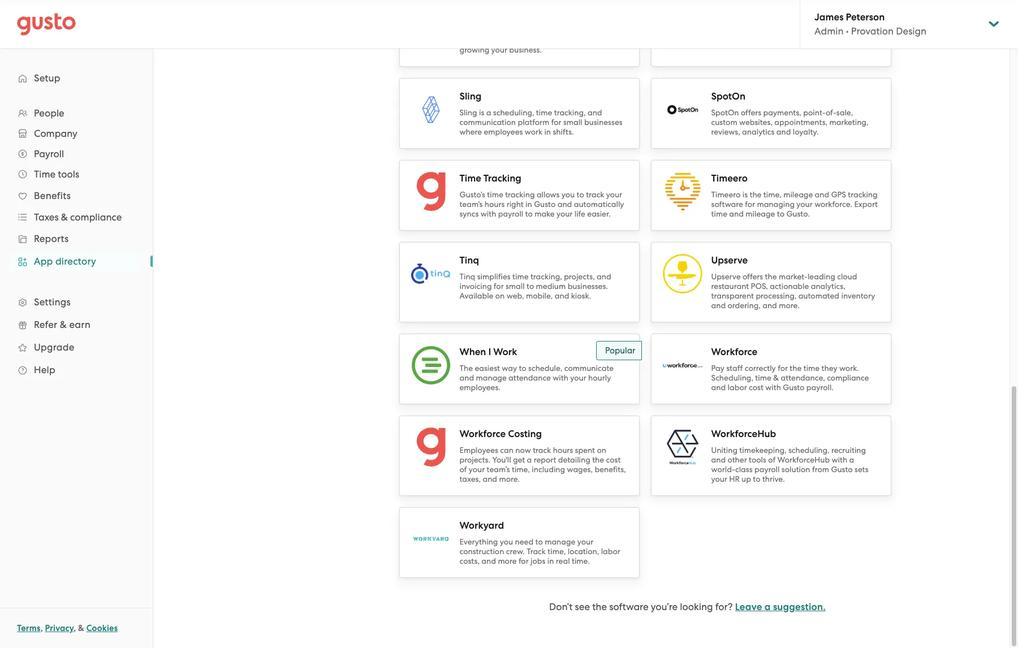 Task type: locate. For each thing, give the bounding box(es) containing it.
0 vertical spatial spend
[[460, 26, 483, 35]]

1 vertical spatial gusto
[[783, 383, 805, 392]]

time down payroll at the top of the page
[[34, 169, 56, 180]]

cost down correctly
[[749, 383, 764, 392]]

workforce costing logo image
[[411, 428, 451, 468]]

to up mobile, at the top right of the page
[[527, 282, 534, 291]]

a up communication
[[487, 108, 491, 117]]

is
[[479, 108, 485, 117], [743, 190, 748, 199]]

workforce inside workforce costing employees can now track hours spent on projects. you'll get a report detailing the cost of your team's time, including wages, benefits, taxes, and more.
[[460, 428, 506, 440]]

1 vertical spatial compliance
[[828, 374, 870, 383]]

track
[[527, 547, 546, 556]]

offers up websites,
[[741, 108, 762, 117]]

your inside spend less time worrying about time tracking, accuracy and compliance. spend more time growing your business.
[[492, 45, 508, 54]]

1 vertical spatial tools
[[749, 456, 767, 465]]

1 horizontal spatial hours
[[553, 446, 573, 455]]

upserve upserve offers the market-leading cloud restaurant pos, actionable analytics, transparent processing, automated inventory and ordering, and more.
[[712, 255, 876, 310]]

the inside timeero timeero is the time, mileage and gps tracking software for managing your workforce. export time and mileage to gusto.
[[750, 190, 762, 199]]

small up web,
[[506, 282, 525, 291]]

0 vertical spatial labor
[[728, 383, 748, 392]]

1 horizontal spatial time,
[[548, 547, 566, 556]]

0 horizontal spatial you
[[500, 538, 513, 547]]

cost inside workforce costing employees can now track hours spent on projects. you'll get a report detailing the cost of your team's time, including wages, benefits, taxes, and more.
[[606, 456, 621, 465]]

on left web,
[[496, 291, 505, 301]]

, left privacy link
[[41, 624, 43, 634]]

0 vertical spatial time,
[[764, 190, 782, 199]]

time inside sling sling is a scheduling, time tracking, and communication platform for small businesses where employees work in shifts.
[[536, 108, 553, 117]]

directory
[[55, 256, 96, 267]]

a right get
[[527, 456, 532, 465]]

syncs
[[460, 209, 479, 218]]

tools down payroll dropdown button at left top
[[58, 169, 79, 180]]

scheduling,
[[493, 108, 535, 117], [789, 446, 830, 455]]

to inside when i work the easiest way to schedule, communicate and manage attendance with your hourly employees.
[[519, 364, 527, 373]]

1 upserve from the top
[[712, 255, 748, 267]]

1 vertical spatial upserve
[[712, 272, 741, 281]]

taxes,
[[460, 475, 481, 484]]

, left cookies "button"
[[74, 624, 76, 634]]

0 vertical spatial tinq
[[460, 255, 479, 267]]

cost inside workforce pay staff correctly for the time they work. scheduling, time & attendance, compliance and labor cost with gusto payroll.
[[749, 383, 764, 392]]

1 vertical spatial tinq
[[460, 272, 476, 281]]

workforce up employees
[[460, 428, 506, 440]]

help
[[34, 364, 55, 376]]

taxes & compliance
[[34, 212, 122, 223]]

in
[[545, 127, 551, 136], [526, 200, 532, 209], [548, 557, 554, 566]]

1 horizontal spatial tracking
[[849, 190, 878, 199]]

0 horizontal spatial tracking
[[506, 190, 535, 199]]

businesses.
[[568, 282, 608, 291]]

0 horizontal spatial labor
[[601, 547, 621, 556]]

on inside the tinq tinq simplifies time tracking, projects, and invoicing for small to medium businesses. available on web, mobile, and kiosk.
[[496, 291, 505, 301]]

0 horizontal spatial payroll
[[498, 209, 524, 218]]

time
[[500, 26, 516, 35], [576, 26, 592, 35], [603, 36, 619, 45], [536, 108, 553, 117], [487, 190, 504, 199], [712, 209, 728, 218], [513, 272, 529, 281], [804, 364, 820, 373], [756, 374, 772, 383]]

spend up 'accuracy'
[[460, 26, 483, 35]]

payroll up thrive.
[[755, 465, 780, 474]]

is inside sling sling is a scheduling, time tracking, and communication platform for small businesses where employees work in shifts.
[[479, 108, 485, 117]]

accuracy
[[460, 36, 492, 45]]

0 vertical spatial is
[[479, 108, 485, 117]]

spend down about
[[557, 36, 580, 45]]

the up managing
[[750, 190, 762, 199]]

time inside time tracking gusto's time tracking allows you to track your team's hours right in gusto and automatically syncs with payroll to make your life easier.
[[487, 190, 504, 199]]

and inside sling sling is a scheduling, time tracking, and communication platform for small businesses where employees work in shifts.
[[588, 108, 603, 117]]

tracking up right
[[506, 190, 535, 199]]

small inside the tinq tinq simplifies time tracking, projects, and invoicing for small to medium businesses. available on web, mobile, and kiosk.
[[506, 282, 525, 291]]

1 horizontal spatial payroll
[[755, 465, 780, 474]]

and inside workyard everything you need to manage your construction crew. track time, location, labor costs, and more for jobs in real time.
[[482, 557, 496, 566]]

1 tracking from the left
[[506, 190, 535, 199]]

1 vertical spatial payroll
[[755, 465, 780, 474]]

0 horizontal spatial more.
[[499, 475, 520, 484]]

2 tracking from the left
[[849, 190, 878, 199]]

uniting
[[712, 446, 738, 455]]

0 horizontal spatial manage
[[476, 374, 507, 383]]

of up taxes,
[[460, 465, 467, 474]]

tracking,
[[594, 26, 626, 35], [554, 108, 586, 117], [531, 272, 562, 281]]

for left managing
[[746, 200, 756, 209]]

market-
[[779, 272, 808, 281]]

your down communicate
[[571, 374, 587, 383]]

tracking up 'export'
[[849, 190, 878, 199]]

the up pos,
[[766, 272, 777, 281]]

hours up detailing
[[553, 446, 573, 455]]

tracking, inside the tinq tinq simplifies time tracking, projects, and invoicing for small to medium businesses. available on web, mobile, and kiosk.
[[531, 272, 562, 281]]

sling up the where
[[460, 108, 477, 117]]

0 horizontal spatial on
[[496, 291, 505, 301]]

to inside the tinq tinq simplifies time tracking, projects, and invoicing for small to medium businesses. available on web, mobile, and kiosk.
[[527, 282, 534, 291]]

to left make
[[526, 209, 533, 218]]

1 vertical spatial is
[[743, 190, 748, 199]]

more. inside upserve upserve offers the market-leading cloud restaurant pos, actionable analytics, transparent processing, automated inventory and ordering, and more.
[[779, 301, 800, 310]]

track up automatically
[[586, 190, 605, 199]]

with inside when i work the easiest way to schedule, communicate and manage attendance with your hourly employees.
[[553, 374, 569, 383]]

0 horizontal spatial is
[[479, 108, 485, 117]]

1 horizontal spatial workforcehub
[[778, 456, 830, 465]]

0 vertical spatial cost
[[749, 383, 764, 392]]

1 vertical spatial labor
[[601, 547, 621, 556]]

your down world-
[[712, 475, 728, 484]]

0 vertical spatial workforcehub
[[712, 428, 777, 440]]

tracking, for sling
[[554, 108, 586, 117]]

to down managing
[[778, 209, 785, 218]]

for inside workyard everything you need to manage your construction crew. track time, location, labor costs, and more for jobs in real time.
[[519, 557, 529, 566]]

need
[[515, 538, 534, 547]]

to
[[577, 190, 585, 199], [526, 209, 533, 218], [778, 209, 785, 218], [527, 282, 534, 291], [519, 364, 527, 373], [754, 475, 761, 484], [536, 538, 543, 547]]

1 , from the left
[[41, 624, 43, 634]]

time, inside workyard everything you need to manage your construction crew. track time, location, labor costs, and more for jobs in real time.
[[548, 547, 566, 556]]

tracking, right about
[[594, 26, 626, 35]]

spend less time worrying about time tracking, accuracy and compliance. spend more time growing your business. button
[[399, 0, 640, 67]]

cloud
[[838, 272, 858, 281]]

1 horizontal spatial team's
[[487, 465, 510, 474]]

for inside workforce pay staff correctly for the time they work. scheduling, time & attendance, compliance and labor cost with gusto payroll.
[[778, 364, 788, 373]]

processing,
[[756, 291, 797, 301]]

0 vertical spatial spoton
[[712, 91, 746, 102]]

upgrade link
[[11, 337, 141, 358]]

0 horizontal spatial time,
[[512, 465, 530, 474]]

workforce up staff
[[712, 346, 758, 358]]

compliance
[[70, 212, 122, 223], [828, 374, 870, 383]]

correctly
[[745, 364, 776, 373]]

cost up benefits,
[[606, 456, 621, 465]]

1 horizontal spatial scheduling,
[[789, 446, 830, 455]]

software left you're
[[610, 602, 649, 613]]

medium
[[536, 282, 566, 291]]

& down correctly
[[774, 374, 779, 383]]

the inside workforce pay staff correctly for the time they work. scheduling, time & attendance, compliance and labor cost with gusto payroll.
[[790, 364, 802, 373]]

time inside timeero timeero is the time, mileage and gps tracking software for managing your workforce. export time and mileage to gusto.
[[712, 209, 728, 218]]

1 horizontal spatial more.
[[779, 301, 800, 310]]

custom
[[712, 118, 738, 127]]

labor inside workyard everything you need to manage your construction crew. track time, location, labor costs, and more for jobs in real time.
[[601, 547, 621, 556]]

the inside workforce costing employees can now track hours spent on projects. you'll get a report detailing the cost of your team's time, including wages, benefits, taxes, and more.
[[593, 456, 605, 465]]

1 vertical spatial spoton
[[712, 108, 739, 117]]

1 vertical spatial on
[[597, 446, 607, 455]]

2 sling from the top
[[460, 108, 477, 117]]

1 horizontal spatial compliance
[[828, 374, 870, 383]]

mileage down managing
[[746, 209, 776, 218]]

up
[[742, 475, 752, 484]]

and
[[494, 36, 509, 45], [588, 108, 603, 117], [777, 127, 791, 136], [815, 190, 830, 199], [558, 200, 572, 209], [730, 209, 744, 218], [597, 272, 612, 281], [555, 291, 570, 301], [712, 301, 726, 310], [763, 301, 778, 310], [460, 374, 474, 383], [712, 383, 726, 392], [712, 456, 726, 465], [483, 475, 498, 484], [482, 557, 496, 566]]

can
[[501, 446, 514, 455]]

1 vertical spatial manage
[[545, 538, 576, 547]]

0 horizontal spatial software
[[610, 602, 649, 613]]

hours left right
[[485, 200, 505, 209]]

workforce for pay
[[712, 346, 758, 358]]

tracking, up medium
[[531, 272, 562, 281]]

to up the attendance
[[519, 364, 527, 373]]

in left real
[[548, 557, 554, 566]]

and inside workforce costing employees can now track hours spent on projects. you'll get a report detailing the cost of your team's time, including wages, benefits, taxes, and more.
[[483, 475, 498, 484]]

your down projects. on the left of the page
[[469, 465, 485, 474]]

1 horizontal spatial workforce
[[712, 346, 758, 358]]

1 vertical spatial software
[[610, 602, 649, 613]]

automatically
[[574, 200, 625, 209]]

1 timeero from the top
[[712, 173, 748, 185]]

the up benefits,
[[593, 456, 605, 465]]

1 sling from the top
[[460, 91, 482, 102]]

right
[[507, 200, 524, 209]]

1 horizontal spatial labor
[[728, 383, 748, 392]]

compliance down work.
[[828, 374, 870, 383]]

0 horizontal spatial hours
[[485, 200, 505, 209]]

more. down processing,
[[779, 301, 800, 310]]

terms
[[17, 624, 41, 634]]

tracking, inside sling sling is a scheduling, time tracking, and communication platform for small businesses where employees work in shifts.
[[554, 108, 586, 117]]

for down crew.
[[519, 557, 529, 566]]

your up 'gusto.'
[[797, 200, 813, 209]]

gusto up make
[[534, 200, 556, 209]]

time inside dropdown button
[[34, 169, 56, 180]]

0 vertical spatial sling
[[460, 91, 482, 102]]

payments,
[[764, 108, 802, 117]]

0 vertical spatial mileage
[[784, 190, 813, 199]]

spoton
[[712, 91, 746, 102], [712, 108, 739, 117]]

transparent
[[712, 291, 754, 301]]

1 vertical spatial scheduling,
[[789, 446, 830, 455]]

1 vertical spatial offers
[[743, 272, 764, 281]]

to inside workyard everything you need to manage your construction crew. track time, location, labor costs, and more for jobs in real time.
[[536, 538, 543, 547]]

in right right
[[526, 200, 532, 209]]

actionable
[[770, 282, 810, 291]]

offers
[[741, 108, 762, 117], [743, 272, 764, 281]]

time, up managing
[[764, 190, 782, 199]]

0 vertical spatial timeero
[[712, 173, 748, 185]]

upserve
[[712, 255, 748, 267], [712, 272, 741, 281]]

upgrade
[[34, 342, 74, 353]]

way
[[502, 364, 517, 373]]

1 horizontal spatial small
[[564, 118, 583, 127]]

scheduling, up from
[[789, 446, 830, 455]]

1 vertical spatial workforce
[[460, 428, 506, 440]]

in right work
[[545, 127, 551, 136]]

to right up in the bottom right of the page
[[754, 475, 761, 484]]

workforcehub logo image
[[663, 428, 703, 468]]

and inside spoton spoton offers payments, point-of-sale, custom websites, appointments, marketing, reviews, analytics and loyalty.
[[777, 127, 791, 136]]

manage inside workyard everything you need to manage your construction crew. track time, location, labor costs, and more for jobs in real time.
[[545, 538, 576, 547]]

gusto inside time tracking gusto's time tracking allows you to track your team's hours right in gusto and automatically syncs with payroll to make your life easier.
[[534, 200, 556, 209]]

1 horizontal spatial gusto
[[783, 383, 805, 392]]

to inside workforcehub uniting timekeeping, scheduling, recruiting and other tools of workforcehub with a world-class payroll solution from gusto sets your hr up to thrive.
[[754, 475, 761, 484]]

0 horizontal spatial compliance
[[70, 212, 122, 223]]

compliance inside dropdown button
[[70, 212, 122, 223]]

time, down get
[[512, 465, 530, 474]]

time up gusto's at the top left of page
[[460, 173, 482, 185]]

you'll
[[493, 456, 511, 465]]

the right see
[[593, 602, 607, 613]]

timeero right timeero logo
[[712, 190, 741, 199]]

marketing,
[[830, 118, 869, 127]]

compliance inside workforce pay staff correctly for the time they work. scheduling, time & attendance, compliance and labor cost with gusto payroll.
[[828, 374, 870, 383]]

more
[[582, 36, 601, 45], [498, 557, 517, 566]]

workforce logo image
[[663, 363, 703, 368]]

more inside workyard everything you need to manage your construction crew. track time, location, labor costs, and more for jobs in real time.
[[498, 557, 517, 566]]

with inside time tracking gusto's time tracking allows you to track your team's hours right in gusto and automatically syncs with payroll to make your life easier.
[[481, 209, 497, 218]]

0 vertical spatial workforce
[[712, 346, 758, 358]]

offers inside upserve upserve offers the market-leading cloud restaurant pos, actionable analytics, transparent processing, automated inventory and ordering, and more.
[[743, 272, 764, 281]]

1 vertical spatial mileage
[[746, 209, 776, 218]]

gusto inside workforcehub uniting timekeeping, scheduling, recruiting and other tools of workforcehub with a world-class payroll solution from gusto sets your hr up to thrive.
[[832, 465, 853, 474]]

1 vertical spatial hours
[[553, 446, 573, 455]]

1 horizontal spatial on
[[597, 446, 607, 455]]

gusto left sets
[[832, 465, 853, 474]]

the up attendance,
[[790, 364, 802, 373]]

manage up real
[[545, 538, 576, 547]]

hours inside time tracking gusto's time tracking allows you to track your team's hours right in gusto and automatically syncs with payroll to make your life easier.
[[485, 200, 505, 209]]

you right the allows at the top of page
[[562, 190, 575, 199]]

2 upserve from the top
[[712, 272, 741, 281]]

0 horizontal spatial scheduling,
[[493, 108, 535, 117]]

scheduling,
[[712, 374, 754, 383]]

time inside time tracking gusto's time tracking allows you to track your team's hours right in gusto and automatically syncs with payroll to make your life easier.
[[460, 173, 482, 185]]

& right taxes
[[61, 212, 68, 223]]

more. down you'll
[[499, 475, 520, 484]]

1 horizontal spatial is
[[743, 190, 748, 199]]

with
[[481, 209, 497, 218], [553, 374, 569, 383], [766, 383, 782, 392], [832, 456, 848, 465]]

tools inside workforcehub uniting timekeeping, scheduling, recruiting and other tools of workforcehub with a world-class payroll solution from gusto sets your hr up to thrive.
[[749, 456, 767, 465]]

payroll.
[[807, 383, 834, 392]]

simplifies
[[478, 272, 511, 281]]

0 vertical spatial offers
[[741, 108, 762, 117]]

& inside dropdown button
[[61, 212, 68, 223]]

1 horizontal spatial cost
[[749, 383, 764, 392]]

mileage up 'gusto.'
[[784, 190, 813, 199]]

scheduling, up employees
[[493, 108, 535, 117]]

tracking, inside spend less time worrying about time tracking, accuracy and compliance. spend more time growing your business.
[[594, 26, 626, 35]]

track up 'report'
[[533, 446, 551, 455]]

mobile,
[[526, 291, 553, 301]]

team's down gusto's at the top left of page
[[460, 200, 483, 209]]

time inside the tinq tinq simplifies time tracking, projects, and invoicing for small to medium businesses. available on web, mobile, and kiosk.
[[513, 272, 529, 281]]

1 horizontal spatial of
[[769, 456, 776, 465]]

list containing people
[[0, 103, 153, 381]]

small inside sling sling is a scheduling, time tracking, and communication platform for small businesses where employees work in shifts.
[[564, 118, 583, 127]]

time, up real
[[548, 547, 566, 556]]

sling
[[460, 91, 482, 102], [460, 108, 477, 117]]

offers for spoton
[[741, 108, 762, 117]]

real
[[556, 557, 570, 566]]

timeero down reviews,
[[712, 173, 748, 185]]

when i work the easiest way to schedule, communicate and manage attendance with your hourly employees.
[[460, 346, 614, 392]]

1 vertical spatial track
[[533, 446, 551, 455]]

inventory
[[842, 291, 876, 301]]

0 vertical spatial manage
[[476, 374, 507, 383]]

payroll down right
[[498, 209, 524, 218]]

workforcehub up timekeeping,
[[712, 428, 777, 440]]

you
[[562, 190, 575, 199], [500, 538, 513, 547]]

timekeeping,
[[740, 446, 787, 455]]

app directory
[[34, 256, 96, 267]]

you're
[[651, 602, 678, 613]]

a inside workforce costing employees can now track hours spent on projects. you'll get a report detailing the cost of your team's time, including wages, benefits, taxes, and more.
[[527, 456, 532, 465]]

0 horizontal spatial workforce
[[460, 428, 506, 440]]

0 vertical spatial track
[[586, 190, 605, 199]]

your inside timeero timeero is the time, mileage and gps tracking software for managing your workforce. export time and mileage to gusto.
[[797, 200, 813, 209]]

1 horizontal spatial spend
[[557, 36, 580, 45]]

manage down easiest
[[476, 374, 507, 383]]

0 vertical spatial hours
[[485, 200, 505, 209]]

your inside workyard everything you need to manage your construction crew. track time, location, labor costs, and more for jobs in real time.
[[578, 538, 594, 547]]

,
[[41, 624, 43, 634], [74, 624, 76, 634]]

1 tinq from the top
[[460, 255, 479, 267]]

for down "simplifies"
[[494, 282, 504, 291]]

small up shifts.
[[564, 118, 583, 127]]

communication
[[460, 118, 516, 127]]

cost for workforce
[[749, 383, 764, 392]]

1 vertical spatial more
[[498, 557, 517, 566]]

1 vertical spatial tracking,
[[554, 108, 586, 117]]

tools down timekeeping,
[[749, 456, 767, 465]]

0 horizontal spatial gusto
[[534, 200, 556, 209]]

gusto down attendance,
[[783, 383, 805, 392]]

allows
[[537, 190, 560, 199]]

the inside don't see the software you're looking for? leave a suggestion.
[[593, 602, 607, 613]]

tinq logo image
[[411, 264, 451, 284]]

offers up pos,
[[743, 272, 764, 281]]

payroll
[[498, 209, 524, 218], [755, 465, 780, 474]]

0 horizontal spatial track
[[533, 446, 551, 455]]

suggestion.
[[774, 602, 826, 614]]

0 vertical spatial scheduling,
[[493, 108, 535, 117]]

with down correctly
[[766, 383, 782, 392]]

for up attendance,
[[778, 364, 788, 373]]

1 vertical spatial of
[[460, 465, 467, 474]]

is inside timeero timeero is the time, mileage and gps tracking software for managing your workforce. export time and mileage to gusto.
[[743, 190, 748, 199]]

tracking, up shifts.
[[554, 108, 586, 117]]

compliance up reports link
[[70, 212, 122, 223]]

0 vertical spatial team's
[[460, 200, 483, 209]]

2 vertical spatial gusto
[[832, 465, 853, 474]]

time for tracking
[[460, 173, 482, 185]]

0 vertical spatial more.
[[779, 301, 800, 310]]

0 horizontal spatial spend
[[460, 26, 483, 35]]

refer & earn
[[34, 319, 91, 331]]

2 vertical spatial tracking,
[[531, 272, 562, 281]]

with down schedule,
[[553, 374, 569, 383]]

they
[[822, 364, 838, 373]]

0 horizontal spatial cost
[[606, 456, 621, 465]]

schedule,
[[529, 364, 563, 373]]

the
[[460, 364, 473, 373]]

workforcehub up solution on the bottom right of page
[[778, 456, 830, 465]]

attendance
[[509, 374, 551, 383]]

tinq tinq simplifies time tracking, projects, and invoicing for small to medium businesses. available on web, mobile, and kiosk.
[[460, 255, 612, 301]]

1 horizontal spatial you
[[562, 190, 575, 199]]

you up crew.
[[500, 538, 513, 547]]

0 vertical spatial upserve
[[712, 255, 748, 267]]

where
[[460, 127, 482, 136]]

1 horizontal spatial more
[[582, 36, 601, 45]]

time for tools
[[34, 169, 56, 180]]

0 horizontal spatial more
[[498, 557, 517, 566]]

timeero logo image
[[663, 172, 703, 212]]

0 vertical spatial on
[[496, 291, 505, 301]]

0 vertical spatial tools
[[58, 169, 79, 180]]

tracking
[[484, 173, 522, 185]]

on right spent
[[597, 446, 607, 455]]

1 vertical spatial spend
[[557, 36, 580, 45]]

your inside workforcehub uniting timekeeping, scheduling, recruiting and other tools of workforcehub with a world-class payroll solution from gusto sets your hr up to thrive.
[[712, 475, 728, 484]]

privacy link
[[45, 624, 74, 634]]

home image
[[17, 13, 76, 35]]

hours inside workforce costing employees can now track hours spent on projects. you'll get a report detailing the cost of your team's time, including wages, benefits, taxes, and more.
[[553, 446, 573, 455]]

hours
[[485, 200, 505, 209], [553, 446, 573, 455]]

with down recruiting
[[832, 456, 848, 465]]

offers inside spoton spoton offers payments, point-of-sale, custom websites, appointments, marketing, reviews, analytics and loyalty.
[[741, 108, 762, 117]]

2 vertical spatial in
[[548, 557, 554, 566]]

sling up communication
[[460, 91, 482, 102]]

to up track
[[536, 538, 543, 547]]

software right timeero logo
[[712, 200, 744, 209]]

1 horizontal spatial manage
[[545, 538, 576, 547]]

your up location, at bottom right
[[578, 538, 594, 547]]

software
[[712, 200, 744, 209], [610, 602, 649, 613]]

workforce inside workforce pay staff correctly for the time they work. scheduling, time & attendance, compliance and labor cost with gusto payroll.
[[712, 346, 758, 358]]

tracking
[[506, 190, 535, 199], [849, 190, 878, 199]]

2 horizontal spatial gusto
[[832, 465, 853, 474]]

your
[[492, 45, 508, 54], [607, 190, 623, 199], [797, 200, 813, 209], [557, 209, 573, 218], [571, 374, 587, 383], [469, 465, 485, 474], [712, 475, 728, 484], [578, 538, 594, 547]]

pay
[[712, 364, 725, 373]]

with right the syncs
[[481, 209, 497, 218]]

1 vertical spatial sling
[[460, 108, 477, 117]]

1 horizontal spatial software
[[712, 200, 744, 209]]

labor right location, at bottom right
[[601, 547, 621, 556]]

1 vertical spatial more.
[[499, 475, 520, 484]]

team's down you'll
[[487, 465, 510, 474]]

0 horizontal spatial ,
[[41, 624, 43, 634]]

0 vertical spatial gusto
[[534, 200, 556, 209]]

for up shifts.
[[552, 118, 562, 127]]

labor down scheduling,
[[728, 383, 748, 392]]

0 horizontal spatial of
[[460, 465, 467, 474]]

0 horizontal spatial time
[[34, 169, 56, 180]]

company button
[[11, 123, 141, 144]]

0 vertical spatial payroll
[[498, 209, 524, 218]]

list
[[0, 103, 153, 381]]

1 vertical spatial team's
[[487, 465, 510, 474]]

and inside workforce pay staff correctly for the time they work. scheduling, time & attendance, compliance and labor cost with gusto payroll.
[[712, 383, 726, 392]]

of down timekeeping,
[[769, 456, 776, 465]]

and inside time tracking gusto's time tracking allows you to track your team's hours right in gusto and automatically syncs with payroll to make your life easier.
[[558, 200, 572, 209]]

your inside workforce costing employees can now track hours spent on projects. you'll get a report detailing the cost of your team's time, including wages, benefits, taxes, and more.
[[469, 465, 485, 474]]

communicate
[[565, 364, 614, 373]]

your down less
[[492, 45, 508, 54]]

2 vertical spatial time,
[[548, 547, 566, 556]]

1 horizontal spatial tools
[[749, 456, 767, 465]]

workforce for costing
[[460, 428, 506, 440]]



Task type: vqa. For each thing, say whether or not it's contained in the screenshot.
Llc
no



Task type: describe. For each thing, give the bounding box(es) containing it.
jobs
[[531, 557, 546, 566]]

track inside workforce costing employees can now track hours spent on projects. you'll get a report detailing the cost of your team's time, including wages, benefits, taxes, and more.
[[533, 446, 551, 455]]

with inside workforce pay staff correctly for the time they work. scheduling, time & attendance, compliance and labor cost with gusto payroll.
[[766, 383, 782, 392]]

workyard logo image
[[411, 520, 451, 559]]

0 horizontal spatial mileage
[[746, 209, 776, 218]]

leave a suggestion. button
[[736, 601, 826, 615]]

1 spoton from the top
[[712, 91, 746, 102]]

including
[[532, 465, 565, 474]]

the inside upserve upserve offers the market-leading cloud restaurant pos, actionable analytics, transparent processing, automated inventory and ordering, and more.
[[766, 272, 777, 281]]

workyard
[[460, 520, 504, 532]]

2 timeero from the top
[[712, 190, 741, 199]]

a inside sling sling is a scheduling, time tracking, and communication platform for small businesses where employees work in shifts.
[[487, 108, 491, 117]]

solution
[[782, 465, 811, 474]]

software inside timeero timeero is the time, mileage and gps tracking software for managing your workforce. export time and mileage to gusto.
[[712, 200, 744, 209]]

people button
[[11, 103, 141, 123]]

to inside timeero timeero is the time, mileage and gps tracking software for managing your workforce. export time and mileage to gusto.
[[778, 209, 785, 218]]

export
[[855, 200, 878, 209]]

hourly
[[589, 374, 611, 383]]

workforce pay staff correctly for the time they work. scheduling, time & attendance, compliance and labor cost with gusto payroll.
[[712, 346, 870, 392]]

detailing
[[559, 456, 591, 465]]

automated
[[799, 291, 840, 301]]

gusto.
[[787, 209, 810, 218]]

app
[[34, 256, 53, 267]]

gusto inside workforce pay staff correctly for the time they work. scheduling, time & attendance, compliance and labor cost with gusto payroll.
[[783, 383, 805, 392]]

workforce costing employees can now track hours spent on projects. you'll get a report detailing the cost of your team's time, including wages, benefits, taxes, and more.
[[460, 428, 626, 484]]

time tracking logo image
[[411, 172, 451, 212]]

staff
[[727, 364, 743, 373]]

is for sling
[[479, 108, 485, 117]]

reviews,
[[712, 127, 741, 136]]

labor inside workforce pay staff correctly for the time they work. scheduling, time & attendance, compliance and labor cost with gusto payroll.
[[728, 383, 748, 392]]

a inside workforcehub uniting timekeeping, scheduling, recruiting and other tools of workforcehub with a world-class payroll solution from gusto sets your hr up to thrive.
[[850, 456, 855, 465]]

analytics,
[[811, 282, 846, 291]]

shifts.
[[553, 127, 574, 136]]

setup
[[34, 72, 60, 84]]

app directory link
[[11, 251, 141, 272]]

time tracking gusto's time tracking allows you to track your team's hours right in gusto and automatically syncs with payroll to make your life easier.
[[460, 173, 625, 218]]

work
[[525, 127, 543, 136]]

for inside timeero timeero is the time, mileage and gps tracking software for managing your workforce. export time and mileage to gusto.
[[746, 200, 756, 209]]

businesses
[[585, 118, 623, 127]]

projects,
[[564, 272, 595, 281]]

2 tinq from the top
[[460, 272, 476, 281]]

employees.
[[460, 383, 501, 392]]

taxes
[[34, 212, 59, 223]]

more inside spend less time worrying about time tracking, accuracy and compliance. spend more time growing your business.
[[582, 36, 601, 45]]

now
[[516, 446, 531, 455]]

when
[[460, 346, 486, 358]]

team's inside time tracking gusto's time tracking allows you to track your team's hours right in gusto and automatically syncs with payroll to make your life easier.
[[460, 200, 483, 209]]

2 spoton from the top
[[712, 108, 739, 117]]

when i work logo image
[[411, 346, 451, 385]]

more. inside workforce costing employees can now track hours spent on projects. you'll get a report detailing the cost of your team's time, including wages, benefits, taxes, and more.
[[499, 475, 520, 484]]

provation
[[852, 25, 894, 37]]

1 vertical spatial workforcehub
[[778, 456, 830, 465]]

terms link
[[17, 624, 41, 634]]

worrying
[[518, 26, 550, 35]]

crew.
[[506, 547, 525, 556]]

peterson
[[846, 11, 885, 23]]

spoton spoton offers payments, point-of-sale, custom websites, appointments, marketing, reviews, analytics and loyalty.
[[712, 91, 869, 136]]

benefits,
[[595, 465, 626, 474]]

get
[[513, 456, 525, 465]]

from
[[813, 465, 830, 474]]

& inside workforce pay staff correctly for the time they work. scheduling, time & attendance, compliance and labor cost with gusto payroll.
[[774, 374, 779, 383]]

location,
[[568, 547, 600, 556]]

your up automatically
[[607, 190, 623, 199]]

refer & earn link
[[11, 315, 141, 335]]

software inside don't see the software you're looking for? leave a suggestion.
[[610, 602, 649, 613]]

for inside the tinq tinq simplifies time tracking, projects, and invoicing for small to medium businesses. available on web, mobile, and kiosk.
[[494, 282, 504, 291]]

tracking, for spend
[[594, 26, 626, 35]]

loyalty.
[[793, 127, 819, 136]]

•
[[847, 25, 849, 37]]

settings
[[34, 297, 71, 308]]

2 , from the left
[[74, 624, 76, 634]]

and inside workforcehub uniting timekeeping, scheduling, recruiting and other tools of workforcehub with a world-class payroll solution from gusto sets your hr up to thrive.
[[712, 456, 726, 465]]

is for timeero
[[743, 190, 748, 199]]

privacy
[[45, 624, 74, 634]]

upserve logo image
[[663, 254, 703, 294]]

& left "earn"
[[60, 319, 67, 331]]

life
[[575, 209, 586, 218]]

you inside time tracking gusto's time tracking allows you to track your team's hours right in gusto and automatically syncs with payroll to make your life easier.
[[562, 190, 575, 199]]

0 horizontal spatial workforcehub
[[712, 428, 777, 440]]

spoton  logo image
[[663, 101, 703, 119]]

of-
[[826, 108, 837, 117]]

workforcehub uniting timekeeping, scheduling, recruiting and other tools of workforcehub with a world-class payroll solution from gusto sets your hr up to thrive.
[[712, 428, 869, 484]]

and inside spend less time worrying about time tracking, accuracy and compliance. spend more time growing your business.
[[494, 36, 509, 45]]

scheduling, inside sling sling is a scheduling, time tracking, and communication platform for small businesses where employees work in shifts.
[[493, 108, 535, 117]]

reports
[[34, 233, 69, 245]]

report
[[534, 456, 557, 465]]

offers for upserve
[[743, 272, 764, 281]]

compliance.
[[511, 36, 555, 45]]

company
[[34, 128, 77, 139]]

pos,
[[751, 282, 769, 291]]

& left cookies "button"
[[78, 624, 84, 634]]

time tools button
[[11, 164, 141, 185]]

payroll inside workforcehub uniting timekeeping, scheduling, recruiting and other tools of workforcehub with a world-class payroll solution from gusto sets your hr up to thrive.
[[755, 465, 780, 474]]

workforce.
[[815, 200, 853, 209]]

to up life
[[577, 190, 585, 199]]

scheduling, inside workforcehub uniting timekeeping, scheduling, recruiting and other tools of workforcehub with a world-class payroll solution from gusto sets your hr up to thrive.
[[789, 446, 830, 455]]

with inside workforcehub uniting timekeeping, scheduling, recruiting and other tools of workforcehub with a world-class payroll solution from gusto sets your hr up to thrive.
[[832, 456, 848, 465]]

make
[[535, 209, 555, 218]]

workyard everything you need to manage your construction crew. track time, location, labor costs, and more for jobs in real time.
[[460, 520, 621, 566]]

your inside when i work the easiest way to schedule, communicate and manage attendance with your hourly employees.
[[571, 374, 587, 383]]

track inside time tracking gusto's time tracking allows you to track your team's hours right in gusto and automatically syncs with payroll to make your life easier.
[[586, 190, 605, 199]]

cost for workforce costing
[[606, 456, 621, 465]]

a right leave
[[765, 602, 771, 614]]

1 horizontal spatial mileage
[[784, 190, 813, 199]]

gusto navigation element
[[0, 49, 153, 400]]

of inside workforce costing employees can now track hours spent on projects. you'll get a report detailing the cost of your team's time, including wages, benefits, taxes, and more.
[[460, 465, 467, 474]]

you inside workyard everything you need to manage your construction crew. track time, location, labor costs, and more for jobs in real time.
[[500, 538, 513, 547]]

setup link
[[11, 68, 141, 88]]

work
[[494, 346, 517, 358]]

admin
[[815, 25, 844, 37]]

work.
[[840, 364, 860, 373]]

on inside workforce costing employees can now track hours spent on projects. you'll get a report detailing the cost of your team's time, including wages, benefits, taxes, and more.
[[597, 446, 607, 455]]

leave
[[736, 602, 763, 614]]

timeero timeero is the time, mileage and gps tracking software for managing your workforce. export time and mileage to gusto.
[[712, 173, 878, 218]]

time.
[[572, 557, 590, 566]]

analytics
[[743, 127, 775, 136]]

tracking inside time tracking gusto's time tracking allows you to track your team's hours right in gusto and automatically syncs with payroll to make your life easier.
[[506, 190, 535, 199]]

and inside when i work the easiest way to schedule, communicate and manage attendance with your hourly employees.
[[460, 374, 474, 383]]

ordering,
[[728, 301, 761, 310]]

your left life
[[557, 209, 573, 218]]

tools inside dropdown button
[[58, 169, 79, 180]]

james
[[815, 11, 844, 23]]

design
[[897, 25, 927, 37]]

point-
[[804, 108, 826, 117]]

kiosk.
[[572, 291, 591, 301]]

in inside workyard everything you need to manage your construction crew. track time, location, labor costs, and more for jobs in real time.
[[548, 557, 554, 566]]

appointments,
[[775, 118, 828, 127]]

cookies button
[[86, 622, 118, 636]]

time, inside workforce costing employees can now track hours spent on projects. you'll get a report detailing the cost of your team's time, including wages, benefits, taxes, and more.
[[512, 465, 530, 474]]

websites,
[[740, 118, 773, 127]]

for inside sling sling is a scheduling, time tracking, and communication platform for small businesses where employees work in shifts.
[[552, 118, 562, 127]]

wages,
[[567, 465, 593, 474]]

in inside time tracking gusto's time tracking allows you to track your team's hours right in gusto and automatically syncs with payroll to make your life easier.
[[526, 200, 532, 209]]

payroll inside time tracking gusto's time tracking allows you to track your team's hours right in gusto and automatically syncs with payroll to make your life easier.
[[498, 209, 524, 218]]

earn
[[69, 319, 91, 331]]

easiest
[[475, 364, 500, 373]]

of inside workforcehub uniting timekeeping, scheduling, recruiting and other tools of workforcehub with a world-class payroll solution from gusto sets your hr up to thrive.
[[769, 456, 776, 465]]

manage inside when i work the easiest way to schedule, communicate and manage attendance with your hourly employees.
[[476, 374, 507, 383]]

team's inside workforce costing employees can now track hours spent on projects. you'll get a report detailing the cost of your team's time, including wages, benefits, taxes, and more.
[[487, 465, 510, 474]]

time, inside timeero timeero is the time, mileage and gps tracking software for managing your workforce. export time and mileage to gusto.
[[764, 190, 782, 199]]

in inside sling sling is a scheduling, time tracking, and communication platform for small businesses where employees work in shifts.
[[545, 127, 551, 136]]

tracking inside timeero timeero is the time, mileage and gps tracking software for managing your workforce. export time and mileage to gusto.
[[849, 190, 878, 199]]

available
[[460, 291, 494, 301]]

employees
[[460, 446, 499, 455]]

refer
[[34, 319, 57, 331]]

business.
[[510, 45, 542, 54]]

sling logo image
[[411, 90, 451, 130]]



